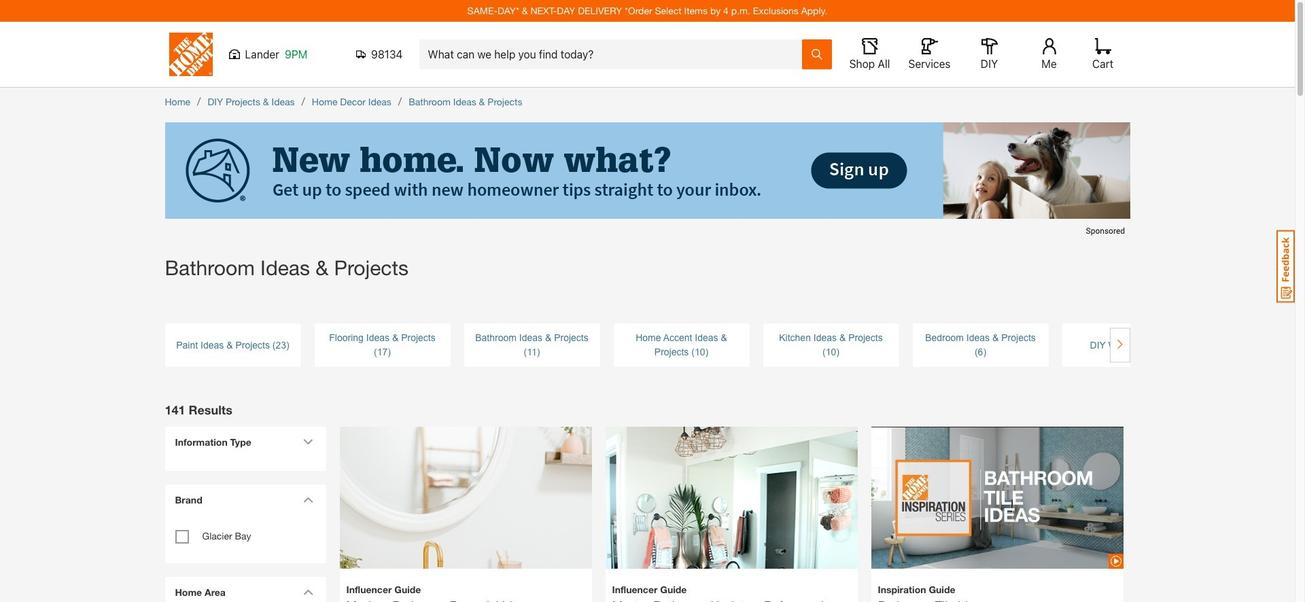 Task type: vqa. For each thing, say whether or not it's contained in the screenshot.
ensuring
no



Task type: locate. For each thing, give the bounding box(es) containing it.
2 vertical spatial caret icon image
[[303, 590, 313, 596]]

the home depot logo image
[[169, 33, 213, 76]]

0 vertical spatial caret icon image
[[303, 439, 313, 445]]

caret icon image
[[303, 439, 313, 445], [303, 497, 313, 503], [303, 590, 313, 596]]

advertisement element
[[165, 122, 1131, 241]]

3 caret icon image from the top
[[303, 590, 313, 596]]

1 vertical spatial caret icon image
[[303, 497, 313, 503]]



Task type: describe. For each thing, give the bounding box(es) containing it.
1 caret icon image from the top
[[303, 439, 313, 445]]

2 caret icon image from the top
[[303, 497, 313, 503]]

What can we help you find today? search field
[[428, 40, 801, 69]]

bathroom tile ideas image
[[872, 404, 1124, 593]]

modern bathroom remodel ideas image
[[340, 404, 592, 603]]

feedback link image
[[1277, 230, 1296, 303]]

master bathroom updates: before and afters image
[[606, 404, 858, 603]]



